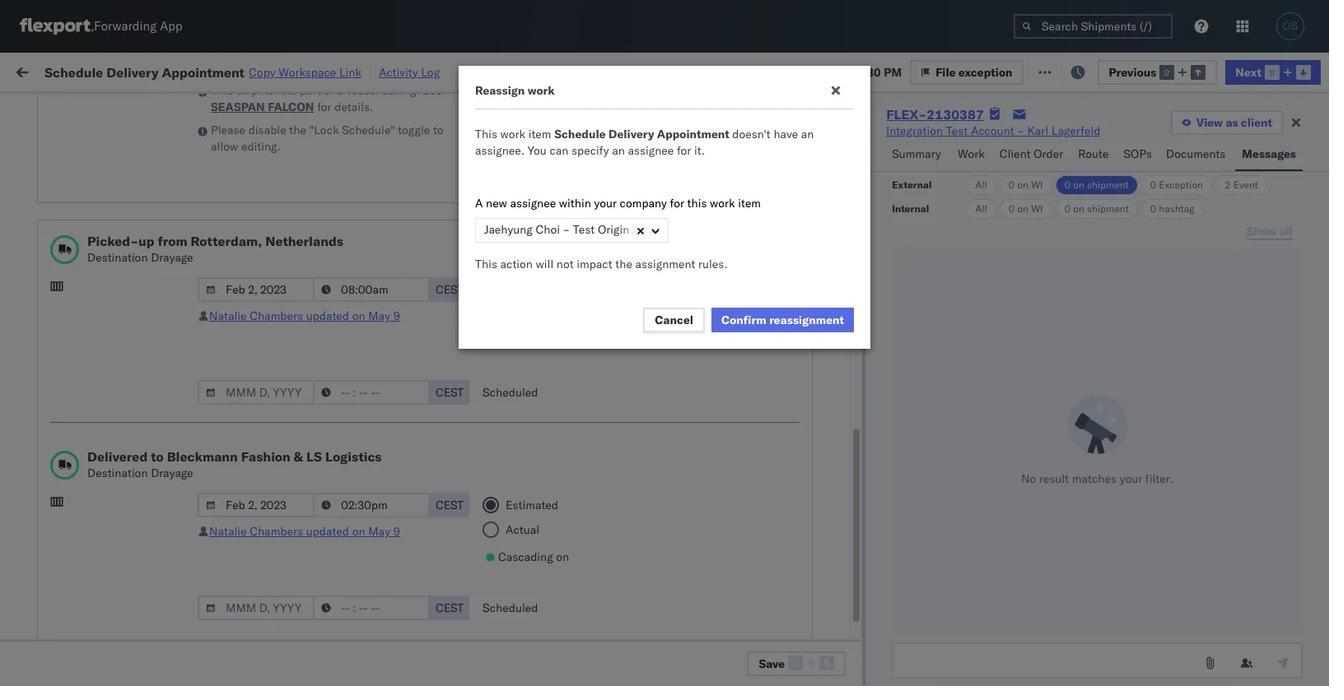 Task type: vqa. For each thing, say whether or not it's contained in the screenshot.
Import / Export button at the right of the page
no



Task type: locate. For each thing, give the bounding box(es) containing it.
0 vertical spatial natalie chambers updated on may 9 button
[[209, 309, 400, 324]]

1 schedule pickup from rotterdam, netherlands button from the top
[[38, 443, 234, 478]]

1 vertical spatial cascading on
[[498, 550, 569, 565]]

natalie down delivered to bleckmann fashion & ls logistics destination drayage
[[209, 525, 247, 539]]

1 vertical spatial scheduled
[[483, 601, 538, 616]]

0 vertical spatial 0 on shipment
[[1064, 179, 1129, 191]]

to right toggle
[[433, 123, 444, 138]]

3 schedule delivery appointment from the top
[[38, 561, 203, 576]]

confirm inside confirm pickup from rotterdam, netherlands
[[38, 625, 80, 640]]

1 vertical spatial documents
[[38, 243, 97, 258]]

0 vertical spatial 5,
[[367, 127, 378, 142]]

natalie
[[209, 309, 247, 324], [209, 525, 247, 539]]

pm for 11:30 pm est, jan 23, 2023
[[300, 453, 318, 468]]

exception up integration test account - karl lagerfeld link
[[959, 65, 1012, 79]]

2 5, from the top
[[367, 200, 378, 215]]

los inside confirm pickup from los angeles, ca
[[149, 336, 167, 350]]

doesn't have an assignee. you can specify an assignee for it.
[[475, 127, 814, 158]]

0 vertical spatial item
[[528, 127, 551, 142]]

numbers inside container numbers
[[1014, 141, 1055, 153]]

1 vertical spatial 14,
[[367, 308, 385, 323]]

14, down 9,
[[367, 272, 385, 287]]

work up assignee. on the left top of page
[[500, 127, 525, 142]]

5 ocean fcl from the top
[[504, 345, 562, 359]]

client order
[[1000, 147, 1063, 161]]

0 on shipment for 0 exception
[[1064, 179, 1129, 191]]

confirm inside "button"
[[721, 313, 766, 328]]

not
[[557, 257, 574, 272]]

edt, up 2:00 am est, nov 9, 2022
[[315, 200, 340, 215]]

confirm delivery button
[[38, 379, 125, 397]]

schedule delivery appointment down workitem button
[[38, 163, 203, 177]]

please disable the "lock schedule" toggle to allow editing.
[[211, 123, 444, 154]]

bleckmann
[[167, 449, 238, 465]]

0 vertical spatial schedule pickup from rotterdam, netherlands button
[[38, 443, 234, 478]]

numbers for mbl/mawb numbers
[[1181, 134, 1222, 147]]

chambers for rotterdam,
[[250, 309, 303, 324]]

integration for 11:30 pm est, jan 23, 2023
[[718, 453, 775, 468]]

jan left the 25,
[[342, 490, 361, 504]]

hashtag
[[1159, 203, 1194, 215]]

est,
[[315, 236, 340, 251], [315, 272, 340, 287], [315, 308, 340, 323], [315, 381, 340, 396], [315, 417, 340, 432], [321, 453, 346, 468], [315, 490, 340, 504], [321, 526, 346, 541], [314, 598, 339, 613], [315, 634, 340, 649]]

fcl
[[541, 127, 562, 142], [541, 200, 562, 215], [541, 236, 562, 251], [541, 272, 562, 287], [541, 345, 562, 359], [541, 381, 562, 396], [541, 417, 562, 432], [541, 490, 562, 504], [541, 526, 562, 541], [541, 562, 562, 577], [541, 598, 562, 613], [541, 634, 562, 649]]

estimated
[[506, 498, 558, 513]]

flex-2130387 button
[[883, 630, 998, 653], [883, 630, 998, 653]]

appointment up confirm pickup from los angeles, ca link
[[135, 308, 203, 322]]

2:59 am edt, nov 5, 2022 up 2:00 am est, nov 9, 2022
[[265, 200, 410, 215]]

this left the action
[[475, 257, 497, 272]]

0 vertical spatial 2:00
[[265, 236, 290, 251]]

upload
[[38, 227, 75, 242], [38, 517, 75, 532]]

angeles, up picked-up from rotterdam, netherlands destination drayage
[[177, 191, 222, 205]]

1 vertical spatial schedule delivery appointment button
[[38, 307, 203, 325]]

may down the 25,
[[368, 525, 390, 539]]

upload customs clearance documents button
[[38, 226, 234, 261]]

assignee left it. on the right of page
[[628, 143, 674, 158]]

jaehyung choi - test origin agent option
[[484, 222, 663, 237]]

2023 for 11:30 pm est, jan 28, 2023
[[391, 526, 419, 541]]

0 vertical spatial 23,
[[828, 65, 846, 79]]

may for delivered to bleckmann fashion & ls logistics
[[368, 525, 390, 539]]

jan for 11:30 pm est, jan 23, 2023
[[349, 453, 367, 468]]

messages
[[1242, 147, 1296, 161]]

bosch
[[611, 127, 644, 142], [718, 127, 751, 142], [611, 200, 644, 215], [718, 200, 751, 215], [611, 236, 644, 251], [611, 272, 644, 287], [718, 272, 751, 287], [611, 308, 644, 323], [718, 308, 751, 323], [611, 345, 644, 359], [718, 345, 751, 359], [718, 381, 751, 396]]

schedule pickup from los angeles, ca link down upload customs clearance documents 'button'
[[38, 262, 234, 295]]

nov down "details."
[[343, 127, 365, 142]]

0 vertical spatial may
[[368, 309, 390, 324]]

am for 1st "schedule pickup from los angeles, ca" button from the top
[[293, 127, 312, 142]]

your up the origin
[[594, 196, 617, 211]]

schedule
[[44, 64, 103, 80], [38, 118, 87, 133], [554, 127, 606, 142], [38, 163, 87, 177], [38, 191, 87, 205], [38, 263, 87, 278], [38, 308, 87, 322], [38, 408, 87, 423], [38, 444, 87, 459], [38, 480, 87, 495], [38, 561, 87, 576], [38, 589, 87, 604]]

schedule pickup from los angeles, ca down upload customs clearance documents 'button'
[[38, 263, 222, 294]]

0 vertical spatial 0 on wi
[[1009, 179, 1043, 191]]

1 vertical spatial shipment
[[1087, 179, 1129, 191]]

for inside doesn't have an assignee. you can specify an assignee for it.
[[677, 143, 691, 158]]

5 schedule pickup from los angeles, ca from the top
[[38, 480, 222, 512]]

2023 for 2:59 am est, jan 25, 2023
[[384, 490, 413, 504]]

0 horizontal spatial assignee
[[510, 196, 556, 211]]

test123456
[[1122, 127, 1191, 142], [1122, 163, 1191, 178], [1122, 200, 1191, 215], [1122, 236, 1191, 251]]

flex-1846748 down the flex id button
[[909, 163, 995, 178]]

this for this shipment is part of a vessel sailing. see
[[211, 83, 233, 98]]

consignee inside button
[[718, 134, 765, 147]]

4 2:59 from the top
[[265, 308, 290, 323]]

this up assignee. on the left top of page
[[475, 127, 497, 142]]

0 vertical spatial schedule pickup from rotterdam, netherlands
[[38, 444, 214, 476]]

los
[[155, 118, 174, 133], [155, 191, 174, 205], [155, 263, 174, 278], [149, 336, 167, 350], [155, 408, 174, 423], [155, 480, 174, 495]]

schedule delivery appointment copy workspace link
[[44, 64, 361, 80]]

0 vertical spatial nov
[[343, 127, 365, 142]]

mbl/mawb numbers button
[[1113, 131, 1303, 147]]

schedule pickup from rotterdam, netherlands button for 11:30 pm est, jan 23, 2023
[[38, 443, 234, 478]]

am for third "schedule pickup from los angeles, ca" button from the bottom
[[293, 272, 312, 287]]

5, for 5th schedule pickup from los angeles, ca link from the bottom of the page
[[367, 127, 378, 142]]

schedule delivery appointment up confirm pickup from los angeles, ca
[[38, 308, 203, 322]]

1 vertical spatial natalie
[[209, 525, 247, 539]]

1 vertical spatial your
[[1120, 471, 1142, 486]]

1 hlxu8034992 from the top
[[1189, 127, 1270, 142]]

schedule delivery appointment button up confirm pickup from los angeles, ca
[[38, 307, 203, 325]]

resize handle column header for container numbers button
[[1094, 128, 1113, 687]]

1 vertical spatial destination
[[87, 466, 148, 481]]

1 all from the top
[[975, 179, 987, 191]]

7 am from the top
[[293, 417, 312, 432]]

natalie chambers updated on may 9
[[209, 309, 400, 324], [209, 525, 400, 539]]

toggle
[[398, 123, 430, 138]]

5, for 4th schedule pickup from los angeles, ca link from the bottom of the page
[[367, 200, 378, 215]]

5 am from the top
[[293, 308, 312, 323]]

confirm delivery
[[38, 380, 125, 395]]

9,
[[367, 236, 377, 251]]

1 vertical spatial may
[[368, 525, 390, 539]]

flex-1846748 down 'flex-2130387' link
[[909, 127, 995, 142]]

2 upload customs clearance documents link from the top
[[38, 516, 234, 549]]

integration test account - karl lagerfeld for 8:30 pm est, jan 30, 2023
[[718, 598, 932, 613]]

-
[[1017, 124, 1024, 138], [563, 222, 570, 237], [849, 453, 856, 468], [1122, 490, 1129, 504], [1129, 490, 1136, 504], [849, 526, 856, 541], [849, 562, 856, 577], [849, 598, 856, 613], [849, 634, 856, 649]]

lagerfeld for 8:30 pm est, jan 30, 2023
[[883, 598, 932, 613]]

file down search shipments (/) text field
[[1047, 64, 1067, 79]]

an
[[801, 127, 814, 142], [612, 143, 625, 158]]

clearance inside 'button'
[[128, 227, 180, 242]]

destination inside delivered to bleckmann fashion & ls logistics destination drayage
[[87, 466, 148, 481]]

1 vertical spatial clearance
[[128, 517, 180, 532]]

None text field
[[892, 643, 1303, 679]]

schedule delivery appointment link up confirm pickup from los angeles, ca
[[38, 307, 203, 323]]

numbers inside button
[[1181, 134, 1222, 147]]

consignee right it. on the right of page
[[718, 134, 765, 147]]

nov for 4th schedule pickup from los angeles, ca link from the bottom of the page
[[343, 200, 365, 215]]

1 natalie from the top
[[209, 309, 247, 324]]

1 all button from the top
[[966, 175, 996, 195]]

pm
[[884, 65, 902, 79], [300, 453, 318, 468], [300, 526, 318, 541], [293, 598, 311, 613]]

integration
[[886, 124, 943, 138], [718, 453, 775, 468], [718, 526, 775, 541], [718, 562, 775, 577], [718, 598, 775, 613], [718, 634, 775, 649]]

a
[[337, 83, 343, 98]]

1 cascading on from the top
[[498, 334, 569, 349]]

item up you
[[528, 127, 551, 142]]

2 upload from the top
[[38, 517, 75, 532]]

numbers
[[1181, 134, 1222, 147], [1014, 141, 1055, 153]]

cascading down the action
[[498, 334, 553, 349]]

1 vertical spatial 11:30
[[265, 453, 297, 468]]

confirm for confirm pickup from los angeles, ca
[[38, 336, 80, 350]]

netherlands for schedule pickup from rotterdam, netherlands link corresponding to 11:30 pm est, jan 23, 2023
[[38, 461, 102, 476]]

2 natalie chambers updated on may 9 button from the top
[[209, 525, 400, 539]]

for left this
[[670, 196, 684, 211]]

10 resize handle column header from the left
[[1299, 128, 1319, 687]]

cest
[[436, 282, 464, 297], [436, 385, 464, 400], [436, 498, 464, 513], [436, 601, 464, 616]]

4 am from the top
[[293, 272, 312, 287]]

1 1846748 from the top
[[945, 127, 995, 142]]

2:59 down picked-up from rotterdam, netherlands destination drayage
[[265, 272, 290, 287]]

9 ocean fcl from the top
[[504, 526, 562, 541]]

jan for 2:59 am est, jan 25, 2023
[[342, 490, 361, 504]]

flex-2130387
[[886, 106, 984, 123], [909, 634, 995, 649]]

2023 right the 3,
[[379, 634, 408, 649]]

chambers
[[250, 309, 303, 324], [250, 525, 303, 539]]

2 wi from the top
[[1031, 203, 1043, 215]]

2:59 up 9:00
[[265, 308, 290, 323]]

delivery for 3rd schedule delivery appointment button from the bottom of the page
[[90, 163, 132, 177]]

8 resize handle column header from the left
[[1094, 128, 1113, 687]]

client inside client name 'button'
[[611, 134, 638, 147]]

0 vertical spatial schedule delivery appointment button
[[38, 162, 203, 180]]

the
[[289, 123, 306, 138], [615, 257, 632, 272]]

1 vertical spatial to
[[151, 449, 164, 465]]

1 horizontal spatial to
[[433, 123, 444, 138]]

an down this work item schedule delivery appointment at the top of the page
[[612, 143, 625, 158]]

as right view on the right top of page
[[1226, 115, 1238, 130]]

1 schedule delivery appointment button from the top
[[38, 162, 203, 180]]

picked-
[[87, 233, 138, 250]]

test123456 down 0 exception
[[1122, 200, 1191, 215]]

schedule delivery appointment
[[38, 163, 203, 177], [38, 308, 203, 322], [38, 561, 203, 576]]

13,
[[364, 417, 381, 432]]

0 vertical spatial edt,
[[315, 127, 340, 142]]

dec for from
[[342, 272, 364, 287]]

0
[[1009, 179, 1015, 191], [1064, 179, 1071, 191], [1150, 179, 1156, 191], [1009, 203, 1015, 215], [1064, 203, 1071, 215], [1150, 203, 1156, 215]]

9 am from the top
[[293, 634, 312, 649]]

1 may from the top
[[368, 309, 390, 324]]

am for 2nd schedule delivery appointment button from the top
[[293, 308, 312, 323]]

0 vertical spatial shipment
[[236, 83, 285, 98]]

customs down delivered
[[78, 517, 125, 532]]

0 vertical spatial updated
[[306, 309, 349, 324]]

reassignment
[[769, 313, 844, 328]]

this inside this shipment is part of a vessel sailing. see seaspan falcon for details.
[[211, 83, 233, 98]]

1 horizontal spatial client
[[1000, 147, 1031, 161]]

2 scheduled from the top
[[483, 601, 538, 616]]

client for client name
[[611, 134, 638, 147]]

updated for &
[[306, 525, 349, 539]]

am
[[293, 127, 312, 142], [293, 200, 312, 215], [293, 236, 312, 251], [293, 272, 312, 287], [293, 308, 312, 323], [293, 381, 312, 396], [293, 417, 312, 432], [293, 490, 312, 504], [293, 634, 312, 649]]

-- : -- -- text field
[[313, 277, 430, 302], [313, 380, 430, 405]]

lagerfeld for 11:30 pm est, jan 28, 2023
[[883, 526, 932, 541]]

2 schedule delivery appointment button from the top
[[38, 307, 203, 325]]

progress
[[258, 102, 299, 114]]

schedule pickup from los angeles, ca link up up
[[38, 190, 234, 223]]

message (0)
[[222, 64, 290, 79]]

0 vertical spatial flex-2130387
[[886, 106, 984, 123]]

hlxu6269489,
[[1102, 127, 1186, 142], [1102, 163, 1186, 178], [1102, 199, 1186, 214], [1102, 236, 1186, 250]]

confirm pickup from rotterdam, netherlands
[[38, 625, 207, 657]]

karl for 11:30 pm est, jan 28, 2023
[[859, 526, 880, 541]]

natalie chambers updated on may 9 button up 9:00
[[209, 309, 400, 324]]

4 cest from the top
[[436, 601, 464, 616]]

2 updated from the top
[[306, 525, 349, 539]]

schedule pickup from los angeles, ca button up up
[[38, 190, 234, 224]]

ceau7522281, hlxu6269489, hlxu8034992 down 0 exception
[[1014, 199, 1270, 214]]

11:30 pm est, jan 23, 2023
[[265, 453, 419, 468]]

0 vertical spatial natalie
[[209, 309, 247, 324]]

client down container
[[1000, 147, 1031, 161]]

flex-1846748 down external at the top right
[[909, 200, 995, 215]]

customs for second upload customs clearance documents link from the bottom of the page
[[78, 227, 125, 242]]

assignee up choi
[[510, 196, 556, 211]]

1 destination from the top
[[87, 250, 148, 265]]

assignee inside doesn't have an assignee. you can specify an assignee for it.
[[628, 143, 674, 158]]

1 2:00 from the top
[[265, 236, 290, 251]]

confirm inside confirm pickup from los angeles, ca
[[38, 336, 80, 350]]

test123456 up sops at the top
[[1122, 127, 1191, 142]]

1 vertical spatial cascading
[[498, 550, 553, 565]]

2:59 am est, dec 14, 2022 up the 9:00 am est, dec 24, 2022
[[265, 308, 416, 323]]

2:59 am est, dec 14, 2022 down 2:00 am est, nov 9, 2022
[[265, 272, 416, 287]]

1 upload from the top
[[38, 227, 75, 242]]

0 vertical spatial cascading on
[[498, 334, 569, 349]]

2 am from the top
[[293, 200, 312, 215]]

1 natalie chambers updated on may 9 button from the top
[[209, 309, 400, 324]]

natalie chambers updated on may 9 up 9:00
[[209, 309, 400, 324]]

edt, down this shipment is part of a vessel sailing. see seaspan falcon for details.
[[315, 127, 340, 142]]

maeu9408431 for 11:30 pm est, jan 23, 2023
[[1122, 453, 1205, 468]]

1 vertical spatial dec
[[342, 308, 364, 323]]

2 vertical spatial shipment
[[1087, 203, 1129, 215]]

1 vertical spatial chambers
[[250, 525, 303, 539]]

flex id
[[883, 134, 914, 147]]

2023 right "28,"
[[391, 526, 419, 541]]

drayage down up
[[151, 250, 193, 265]]

all button for external
[[966, 175, 996, 195]]

jaehyung choi - test origin agent
[[484, 222, 663, 237]]

view as client
[[1196, 115, 1272, 130]]

1 2:59 am est, dec 14, 2022 from the top
[[265, 272, 416, 287]]

netherlands inside confirm pickup from rotterdam, netherlands
[[38, 642, 102, 657]]

link
[[339, 65, 361, 79]]

customs left up
[[78, 227, 125, 242]]

2 cest from the top
[[436, 385, 464, 400]]

due jan 23, 11:30 pm
[[783, 65, 902, 79]]

1 vertical spatial schedule delivery appointment link
[[38, 307, 203, 323]]

the down falcon
[[289, 123, 306, 138]]

2:00
[[265, 236, 290, 251], [265, 634, 290, 649]]

0 vertical spatial upload customs clearance documents
[[38, 227, 180, 258]]

batch action button
[[1211, 59, 1318, 84]]

deadline button
[[257, 131, 422, 147]]

0 vertical spatial assignee
[[628, 143, 674, 158]]

external
[[892, 179, 932, 191]]

0 vertical spatial destination
[[87, 250, 148, 265]]

9 fcl from the top
[[541, 526, 562, 541]]

1 natalie chambers updated on may 9 from the top
[[209, 309, 400, 324]]

natalie chambers updated on may 9 down 2:59 am est, jan 25, 2023
[[209, 525, 400, 539]]

of
[[324, 83, 334, 98]]

4 schedule pickup from los angeles, ca button from the top
[[38, 407, 234, 442]]

to right delivered
[[151, 449, 164, 465]]

MMM D, YYYY text field
[[198, 277, 315, 302], [198, 493, 315, 518], [198, 596, 315, 621]]

as for view
[[1226, 115, 1238, 130]]

1 scheduled from the top
[[483, 385, 538, 400]]

1 vertical spatial maeu9408431
[[1122, 634, 1205, 649]]

am for upload customs clearance documents 'button'
[[293, 236, 312, 251]]

gvcu5265864 for 2:00 am est, feb 3, 2023
[[1014, 634, 1096, 649]]

lagerfeld for 11:30 pm est, jan 23, 2023
[[883, 453, 932, 468]]

customs inside upload customs clearance documents 'button'
[[78, 227, 125, 242]]

jan left 13,
[[342, 417, 361, 432]]

nov up 2:00 am est, nov 9, 2022
[[343, 200, 365, 215]]

wi for external
[[1031, 179, 1043, 191]]

schedule pickup from los angeles, ca
[[38, 118, 222, 149], [38, 191, 222, 222], [38, 263, 222, 294], [38, 408, 222, 439], [38, 480, 222, 512]]

2 may from the top
[[368, 525, 390, 539]]

3 2:59 from the top
[[265, 272, 290, 287]]

1 vertical spatial nov
[[343, 200, 365, 215]]

status
[[90, 102, 119, 114]]

2 vertical spatial this
[[475, 257, 497, 272]]

2 vertical spatial schedule delivery appointment button
[[38, 560, 203, 578]]

no down sailing.
[[390, 102, 403, 114]]

consignee for bookings test consignee
[[794, 417, 849, 432]]

2023 right the logistics
[[391, 453, 419, 468]]

ceau7522281, hlxu6269489, hlxu8034992 down 0 hashtag
[[1014, 236, 1270, 250]]

0 vertical spatial -- : -- -- text field
[[313, 277, 430, 302]]

1 vertical spatial 0 on shipment
[[1064, 203, 1129, 215]]

1 horizontal spatial item
[[738, 196, 761, 211]]

appointment up status : ready for work, blocked, in progress
[[162, 64, 245, 80]]

9 for picked-up from rotterdam, netherlands
[[393, 309, 400, 324]]

flex-1846748
[[909, 127, 995, 142], [909, 163, 995, 178], [909, 200, 995, 215], [909, 236, 995, 251]]

nov for 5th schedule pickup from los angeles, ca link from the bottom of the page
[[343, 127, 365, 142]]

consignee right the demo
[[691, 417, 746, 432]]

0 vertical spatial schedule delivery appointment link
[[38, 162, 203, 178]]

4 flex-1846748 from the top
[[909, 236, 995, 251]]

1 vertical spatial -- : -- -- text field
[[313, 596, 430, 621]]

resize handle column header for mode button
[[583, 128, 603, 687]]

client
[[611, 134, 638, 147], [1000, 147, 1031, 161]]

ca inside confirm pickup from los angeles, ca
[[38, 352, 54, 367]]

0 vertical spatial the
[[289, 123, 306, 138]]

netherlands for confirm pickup from rotterdam, netherlands "link"
[[38, 642, 102, 657]]

1 : from the left
[[119, 102, 122, 114]]

2 dec from the top
[[342, 308, 364, 323]]

9 resize handle column header from the left
[[1287, 128, 1307, 687]]

scheduled for picked-up from rotterdam, netherlands
[[483, 385, 538, 400]]

drayage
[[151, 250, 193, 265], [151, 466, 193, 481]]

8 fcl from the top
[[541, 490, 562, 504]]

4 ca from the top
[[38, 352, 54, 367]]

2023 right 13,
[[384, 417, 413, 432]]

1 vertical spatial upload customs clearance documents link
[[38, 516, 234, 549]]

23, right due
[[828, 65, 846, 79]]

2:59 am edt, nov 5, 2022 down "details."
[[265, 127, 410, 142]]

status : ready for work, blocked, in progress
[[90, 102, 299, 114]]

1 vertical spatial 9
[[393, 525, 400, 539]]

copy
[[249, 65, 275, 79]]

netherlands for 8:30 pm est, jan 30, 2023's schedule pickup from rotterdam, netherlands link
[[38, 606, 102, 620]]

schedule delivery appointment button
[[38, 162, 203, 180], [38, 307, 203, 325], [38, 560, 203, 578]]

1 vertical spatial no
[[1021, 471, 1036, 486]]

vessel
[[346, 83, 379, 98]]

doesn't
[[732, 127, 771, 142]]

2023 for 8:30 pm est, jan 30, 2023
[[383, 598, 412, 613]]

work down integration test account - karl lagerfeld link
[[958, 147, 985, 161]]

0 vertical spatial mmm d, yyyy text field
[[198, 277, 315, 302]]

: left ready
[[119, 102, 122, 114]]

nov
[[343, 127, 365, 142], [343, 200, 365, 215], [342, 236, 364, 251]]

all for external
[[975, 179, 987, 191]]

workitem button
[[10, 131, 239, 147]]

0 vertical spatial scheduled
[[483, 385, 538, 400]]

gvcu5265864
[[1014, 453, 1096, 468], [1014, 634, 1096, 649]]

karl for 8:30 pm est, jan 30, 2023
[[859, 598, 880, 613]]

MMM D, YYYY text field
[[198, 380, 315, 405]]

resize handle column header for the consignee button
[[855, 128, 874, 687]]

0 vertical spatial documents
[[1166, 147, 1226, 161]]

5, up 9,
[[367, 200, 378, 215]]

dec up the 9:00 am est, dec 24, 2022
[[342, 308, 364, 323]]

destination down delivered
[[87, 466, 148, 481]]

1 schedule pickup from los angeles, ca button from the top
[[38, 117, 234, 152]]

0 vertical spatial maeu9408431
[[1122, 453, 1205, 468]]

client inside client order button
[[1000, 147, 1031, 161]]

2:00 am est, feb 3, 2023
[[265, 634, 408, 649]]

1 wi from the top
[[1031, 179, 1043, 191]]

2023 right 30,
[[383, 598, 412, 613]]

1 vertical spatial schedule pickup from rotterdam, netherlands button
[[38, 588, 234, 623]]

1 -- : -- -- text field from the top
[[313, 277, 430, 302]]

to inside delivered to bleckmann fashion & ls logistics destination drayage
[[151, 449, 164, 465]]

client name
[[611, 134, 666, 147]]

from inside confirm pickup from rotterdam, netherlands
[[121, 625, 146, 640]]

2:59 am est, dec 14, 2022 for schedule pickup from los angeles, ca
[[265, 272, 416, 287]]

2:59 am est, dec 14, 2022 for schedule delivery appointment
[[265, 308, 416, 323]]

schedule pickup from rotterdam, netherlands link for 11:30 pm est, jan 23, 2023
[[38, 443, 234, 476]]

0 horizontal spatial work
[[180, 64, 209, 79]]

1 horizontal spatial :
[[383, 102, 386, 114]]

0 vertical spatial 2130387
[[927, 106, 984, 123]]

chambers down 2:59 am est, jan 25, 2023
[[250, 525, 303, 539]]

0 horizontal spatial numbers
[[1014, 141, 1055, 153]]

0 vertical spatial this
[[211, 83, 233, 98]]

23, up the 25,
[[370, 453, 388, 468]]

natalie chambers updated on may 9 button down 2:59 am est, jan 25, 2023
[[209, 525, 400, 539]]

rotterdam, inside confirm pickup from rotterdam, netherlands
[[149, 625, 207, 640]]

the inside please disable the "lock schedule" toggle to allow editing.
[[289, 123, 306, 138]]

2 vertical spatial schedule delivery appointment
[[38, 561, 203, 576]]

1 hlxu6269489, from the top
[[1102, 127, 1186, 142]]

angeles, up mmm d, yyyy text field
[[170, 336, 215, 350]]

as inside view as client button
[[1226, 115, 1238, 130]]

confirm pickup from rotterdam, netherlands link
[[38, 625, 234, 658]]

1 gvcu5265864 from the top
[[1014, 453, 1096, 468]]

work right mark
[[528, 83, 555, 98]]

scheduled
[[483, 385, 538, 400], [483, 601, 538, 616]]

schedule pickup from los angeles, ca button down delivered
[[38, 480, 234, 514]]

1 vertical spatial an
[[612, 143, 625, 158]]

upload customs clearance documents inside 'button'
[[38, 227, 180, 258]]

nov left 9,
[[342, 236, 364, 251]]

0 vertical spatial 2:59 am edt, nov 5, 2022
[[265, 127, 410, 142]]

2 vertical spatial mmm d, yyyy text field
[[198, 596, 315, 621]]

4 test123456 from the top
[[1122, 236, 1191, 251]]

1 vertical spatial all
[[975, 203, 987, 215]]

may for picked-up from rotterdam, netherlands
[[368, 309, 390, 324]]

8:30
[[265, 598, 290, 613]]

0 vertical spatial cascading
[[498, 334, 553, 349]]

app
[[160, 19, 183, 34]]

for down of
[[317, 100, 332, 114]]

2:59 down editing.
[[265, 200, 290, 215]]

1 vertical spatial drayage
[[151, 466, 193, 481]]

updated up the 9:00 am est, dec 24, 2022
[[306, 309, 349, 324]]

-- : -- -- text field
[[313, 493, 430, 518], [313, 596, 430, 621]]

work up 'by:'
[[47, 60, 90, 83]]

schedule pickup from los angeles, ca link down ready
[[38, 117, 234, 150]]

karl for 2:00 am est, feb 3, 2023
[[859, 634, 880, 649]]

ceau7522281, hlxu6269489, hlxu8034992 up sops at the top
[[1014, 127, 1270, 142]]

2 cascading from the top
[[498, 550, 553, 565]]

12 fcl from the top
[[541, 634, 562, 649]]

natalie chambers updated on may 9 for netherlands
[[209, 309, 400, 324]]

2:59 down 'progress'
[[265, 127, 290, 142]]

1 horizontal spatial your
[[1120, 471, 1142, 486]]

jan left "28,"
[[349, 526, 367, 541]]

delivered to bleckmann fashion & ls logistics destination drayage
[[87, 449, 382, 481]]

is
[[288, 83, 297, 98]]

2 cascading on from the top
[[498, 550, 569, 565]]

0 on wi for internal
[[1009, 203, 1043, 215]]

1 horizontal spatial exception
[[1070, 64, 1124, 79]]

work right import
[[180, 64, 209, 79]]

-- : -- -- text field up "28,"
[[313, 493, 430, 518]]

confirm for confirm delivery
[[38, 380, 80, 395]]

0 vertical spatial 9
[[393, 309, 400, 324]]

2 chambers from the top
[[250, 525, 303, 539]]

schedule pickup from los angeles, ca down ready
[[38, 118, 222, 149]]

jan up the 25,
[[349, 453, 367, 468]]

pm for 11:30 pm est, jan 28, 2023
[[300, 526, 318, 541]]

2 schedule pickup from rotterdam, netherlands from the top
[[38, 589, 214, 620]]

documents inside 'button'
[[38, 243, 97, 258]]

0 vertical spatial 2:59 am est, dec 14, 2022
[[265, 272, 416, 287]]

0 vertical spatial drayage
[[151, 250, 193, 265]]

ocean
[[504, 127, 538, 142], [647, 127, 680, 142], [754, 127, 787, 142], [504, 200, 538, 215], [647, 200, 680, 215], [754, 200, 787, 215], [504, 236, 538, 251], [647, 236, 680, 251], [504, 272, 538, 287], [647, 272, 680, 287], [754, 272, 787, 287], [647, 308, 680, 323], [754, 308, 787, 323], [504, 345, 538, 359], [647, 345, 680, 359], [754, 345, 787, 359], [504, 381, 538, 396], [754, 381, 787, 396], [504, 417, 538, 432], [504, 490, 538, 504], [504, 526, 538, 541], [504, 562, 538, 577], [504, 598, 538, 613], [504, 634, 538, 649]]

client for client order
[[1000, 147, 1031, 161]]

schedule pickup from los angeles, ca up upload customs clearance documents 'button'
[[38, 191, 222, 222]]

2 ceau7522281, from the top
[[1014, 163, 1099, 178]]

1 vertical spatial 0 on wi
[[1009, 203, 1043, 215]]

activity
[[379, 65, 418, 79]]

6 resize handle column header from the left
[[855, 128, 874, 687]]

order
[[1034, 147, 1063, 161]]

2 0 on shipment from the top
[[1064, 203, 1129, 215]]

2 vertical spatial schedule delivery appointment link
[[38, 560, 203, 577]]

mmm d, yyyy text field for fashion
[[198, 493, 315, 518]]

1 -- : -- -- text field from the top
[[313, 493, 430, 518]]

1 ceau7522281, from the top
[[1014, 127, 1099, 142]]

chambers for fashion
[[250, 525, 303, 539]]

5 fcl from the top
[[541, 345, 562, 359]]

upload inside 'button'
[[38, 227, 75, 242]]

2 all button from the top
[[966, 199, 996, 219]]

angeles, down upload customs clearance documents 'button'
[[177, 263, 222, 278]]

&
[[294, 449, 303, 465]]

1 resize handle column header from the left
[[236, 128, 255, 687]]

0 vertical spatial to
[[433, 123, 444, 138]]

1846748
[[945, 127, 995, 142], [945, 163, 995, 178], [945, 200, 995, 215], [945, 236, 995, 251]]

2 drayage from the top
[[151, 466, 193, 481]]

2 destination from the top
[[87, 466, 148, 481]]

2 fcl from the top
[[541, 200, 562, 215]]

2:59 up fashion
[[265, 417, 290, 432]]

maeu9408431 for 2:00 am est, feb 3, 2023
[[1122, 634, 1205, 649]]

pickup inside confirm pickup from rotterdam, netherlands
[[83, 625, 118, 640]]

schedule pickup from los angeles, ca button up delivered
[[38, 407, 234, 442]]

: for status
[[119, 102, 122, 114]]

1 vertical spatial mmm d, yyyy text field
[[198, 493, 315, 518]]

1 vertical spatial 5,
[[367, 200, 378, 215]]

to inside please disable the "lock schedule" toggle to allow editing.
[[433, 123, 444, 138]]

1 horizontal spatial assignee
[[628, 143, 674, 158]]

0 vertical spatial gvcu5265864
[[1014, 453, 1096, 468]]

resize handle column header
[[236, 128, 255, 687], [418, 128, 438, 687], [476, 128, 496, 687], [583, 128, 603, 687], [690, 128, 710, 687], [855, 128, 874, 687], [986, 128, 1006, 687], [1094, 128, 1113, 687], [1287, 128, 1307, 687], [1299, 128, 1319, 687]]

0 vertical spatial natalie chambers updated on may 9
[[209, 309, 400, 324]]

4 fcl from the top
[[541, 272, 562, 287]]

1 0 on wi from the top
[[1009, 179, 1043, 191]]

ceau7522281, hlxu6269489, hlxu8034992 down sops at the top
[[1014, 163, 1270, 178]]

natalie chambers updated on may 9 button
[[209, 309, 400, 324], [209, 525, 400, 539]]

cascading down actual
[[498, 550, 553, 565]]

1 schedule pickup from rotterdam, netherlands link from the top
[[38, 443, 234, 476]]

file up 'flex-2130387' link
[[936, 65, 956, 79]]

1 horizontal spatial file exception
[[1047, 64, 1124, 79]]



Task type: describe. For each thing, give the bounding box(es) containing it.
3 ceau7522281, from the top
[[1014, 199, 1099, 214]]

import work button
[[133, 53, 215, 90]]

as for mark
[[528, 86, 541, 101]]

forwarding app link
[[20, 18, 183, 35]]

1 schedule pickup from los angeles, ca link from the top
[[38, 117, 234, 150]]

messages button
[[1235, 139, 1303, 171]]

1 upload customs clearance documents link from the top
[[38, 226, 234, 259]]

message
[[222, 64, 268, 79]]

confirm reassignment
[[721, 313, 844, 328]]

3 hlxu6269489, from the top
[[1102, 199, 1186, 214]]

0 vertical spatial no
[[390, 102, 403, 114]]

internal
[[892, 203, 929, 215]]

drayage inside picked-up from rotterdam, netherlands destination drayage
[[151, 250, 193, 265]]

1 vertical spatial item
[[738, 196, 761, 211]]

natalie chambers updated on may 9 for &
[[209, 525, 400, 539]]

0 vertical spatial your
[[594, 196, 617, 211]]

2 schedule pickup from los angeles, ca from the top
[[38, 191, 222, 222]]

3 ca from the top
[[38, 280, 54, 294]]

confirm pickup from los angeles, ca link
[[38, 335, 234, 368]]

picked-up from rotterdam, netherlands destination drayage
[[87, 233, 343, 265]]

mode button
[[496, 131, 586, 147]]

delivery for 2nd schedule delivery appointment button from the top
[[90, 308, 132, 322]]

2:59 am est, jan 13, 2023
[[265, 417, 413, 432]]

forwarding
[[94, 19, 157, 34]]

forwarding app
[[94, 19, 183, 34]]

msdu7304509
[[1014, 417, 1098, 431]]

copy workspace link button
[[249, 65, 361, 79]]

scheduled for delivered to bleckmann fashion & ls logistics
[[483, 601, 538, 616]]

confirm for confirm pickup from rotterdam, netherlands
[[38, 625, 80, 640]]

0 horizontal spatial an
[[612, 143, 625, 158]]

integration for 8:30 pm est, jan 30, 2023
[[718, 598, 775, 613]]

2 schedule delivery appointment link from the top
[[38, 307, 203, 323]]

workitem
[[18, 134, 61, 147]]

1 ceau7522281, hlxu6269489, hlxu8034992 from the top
[[1014, 127, 1270, 142]]

resize handle column header for the flex id button
[[986, 128, 1006, 687]]

client
[[1241, 115, 1272, 130]]

jan for 2:59 am est, jan 13, 2023
[[342, 417, 361, 432]]

resize handle column header for workitem button
[[236, 128, 255, 687]]

blocked,
[[203, 102, 244, 114]]

integration test account - karl lagerfeld for 11:30 pm est, jan 28, 2023
[[718, 526, 932, 541]]

lagerfeld for 2:00 am est, feb 3, 2023
[[883, 634, 932, 649]]

5 schedule pickup from los angeles, ca link from the top
[[38, 480, 234, 513]]

consignee button
[[710, 131, 858, 147]]

import work
[[140, 64, 209, 79]]

maeu9736123
[[1122, 417, 1205, 432]]

2 2:59 am edt, nov 5, 2022 from the top
[[265, 200, 410, 215]]

0 on wi for external
[[1009, 179, 1043, 191]]

drayage inside delivered to bleckmann fashion & ls logistics destination drayage
[[151, 466, 193, 481]]

schedule pickup from rotterdam, netherlands button for 8:30 pm est, jan 30, 2023
[[38, 588, 234, 623]]

7 ocean fcl from the top
[[504, 417, 562, 432]]

customs for second upload customs clearance documents link
[[78, 517, 125, 532]]

dec for appointment
[[342, 308, 364, 323]]

shipment for internal
[[1087, 203, 1129, 215]]

natalie for fashion
[[209, 525, 247, 539]]

for left work,
[[158, 102, 172, 114]]

demo
[[657, 417, 688, 432]]

numbers for container numbers
[[1014, 141, 1055, 153]]

1 schedule delivery appointment from the top
[[38, 163, 203, 177]]

14, for schedule delivery appointment
[[367, 308, 385, 323]]

updated for netherlands
[[306, 309, 349, 324]]

account for 8:30 pm est, jan 30, 2023
[[803, 598, 846, 613]]

work for this
[[500, 127, 525, 142]]

2 -- : -- -- text field from the top
[[313, 380, 430, 405]]

id
[[904, 134, 914, 147]]

netherlands inside picked-up from rotterdam, netherlands destination drayage
[[265, 233, 343, 250]]

documents inside 'button'
[[1166, 147, 1226, 161]]

1 horizontal spatial 23,
[[828, 65, 846, 79]]

(0)
[[268, 64, 290, 79]]

for inside this shipment is part of a vessel sailing. see seaspan falcon for details.
[[317, 100, 332, 114]]

natalie for rotterdam,
[[209, 309, 247, 324]]

1 schedule pickup from los angeles, ca from the top
[[38, 118, 222, 149]]

1 test123456 from the top
[[1122, 127, 1191, 142]]

mmm d, yyyy text field for rotterdam,
[[198, 277, 315, 302]]

route
[[1078, 147, 1109, 161]]

feb
[[342, 634, 363, 649]]

1 horizontal spatial no
[[1021, 471, 1036, 486]]

disable
[[248, 123, 286, 138]]

4 schedule pickup from los angeles, ca link from the top
[[38, 407, 234, 440]]

0 horizontal spatial item
[[528, 127, 551, 142]]

3 ceau7522281, hlxu6269489, hlxu8034992 from the top
[[1014, 199, 1270, 214]]

ls
[[306, 449, 322, 465]]

work right this
[[710, 196, 735, 211]]

account for 11:30 pm est, jan 28, 2023
[[803, 526, 846, 541]]

3 schedule delivery appointment button from the top
[[38, 560, 203, 578]]

by:
[[60, 101, 75, 116]]

0 horizontal spatial file
[[936, 65, 956, 79]]

1 2:59 am edt, nov 5, 2022 from the top
[[265, 127, 410, 142]]

appointment up it. on the right of page
[[657, 127, 729, 142]]

flex
[[883, 134, 901, 147]]

flexport
[[611, 417, 654, 432]]

4 ocean fcl from the top
[[504, 272, 562, 287]]

rotterdam, inside picked-up from rotterdam, netherlands destination drayage
[[191, 233, 262, 250]]

2023 for 2:00 am est, feb 3, 2023
[[379, 634, 408, 649]]

snooze
[[446, 134, 479, 147]]

5 schedule pickup from los angeles, ca button from the top
[[38, 480, 234, 514]]

work for reassign
[[528, 83, 555, 98]]

2023 for 2:59 am est, jan 13, 2023
[[384, 417, 413, 432]]

3 mmm d, yyyy text field from the top
[[198, 596, 315, 621]]

6 2:59 from the top
[[265, 490, 290, 504]]

8 ocean fcl from the top
[[504, 490, 562, 504]]

uetu5238478
[[1102, 380, 1183, 395]]

from inside confirm pickup from los angeles, ca
[[121, 336, 146, 350]]

0 horizontal spatial exception
[[959, 65, 1012, 79]]

delivery for confirm delivery button
[[83, 380, 125, 395]]

1 vertical spatial 2130387
[[945, 634, 995, 649]]

0 vertical spatial 11:30
[[849, 65, 881, 79]]

2:00 for 2:00 am est, feb 3, 2023
[[265, 634, 290, 649]]

schedule pickup from rotterdam, netherlands for 8:30
[[38, 589, 214, 620]]

cancel
[[655, 313, 693, 328]]

2 test123456 from the top
[[1122, 163, 1191, 178]]

container numbers
[[1014, 128, 1059, 153]]

confirm pickup from los angeles, ca button
[[38, 335, 234, 369]]

confirm pickup from rotterdam, netherlands button
[[38, 625, 234, 659]]

nov for second upload customs clearance documents link from the bottom of the page
[[342, 236, 364, 251]]

1 edt, from the top
[[315, 127, 340, 142]]

new
[[486, 196, 507, 211]]

3 resize handle column header from the left
[[476, 128, 496, 687]]

choi
[[536, 222, 560, 237]]

integration test account - karl lagerfeld for 11:30 pm est, jan 23, 2023
[[718, 453, 932, 468]]

activity log button
[[379, 63, 440, 82]]

integration inside integration test account - karl lagerfeld link
[[886, 124, 943, 138]]

angeles, down bleckmann
[[177, 480, 222, 495]]

gvcu5265864 for 11:30 pm est, jan 23, 2023
[[1014, 453, 1096, 468]]

2 ceau7522281, hlxu6269489, hlxu8034992 from the top
[[1014, 163, 1270, 178]]

3 ocean fcl from the top
[[504, 236, 562, 251]]

3 test123456 from the top
[[1122, 200, 1191, 215]]

assignee.
[[475, 143, 525, 158]]

resize handle column header for client name 'button'
[[690, 128, 710, 687]]

appointment up confirm pickup from rotterdam, netherlands "link"
[[135, 561, 203, 576]]

actions
[[1267, 134, 1301, 147]]

this shipment is part of a vessel sailing. see seaspan falcon for details.
[[211, 83, 442, 114]]

import
[[140, 64, 177, 79]]

jan for 11:30 pm est, jan 28, 2023
[[349, 526, 367, 541]]

lhuu7894563, uetu5238478
[[1014, 380, 1183, 395]]

2 flex-1846748 from the top
[[909, 163, 995, 178]]

205
[[379, 64, 401, 79]]

integration for 2:00 am est, feb 3, 2023
[[718, 634, 775, 649]]

1 ca from the top
[[38, 135, 54, 149]]

schedule pickup from rotterdam, netherlands for 11:30
[[38, 444, 214, 476]]

integration test account - karl lagerfeld link
[[886, 123, 1100, 139]]

1 flex-1846748 from the top
[[909, 127, 995, 142]]

6 ocean fcl from the top
[[504, 381, 562, 396]]

karl inside integration test account - karl lagerfeld link
[[1027, 124, 1048, 138]]

6 ca from the top
[[38, 497, 54, 512]]

pm up 'flex-2130387' link
[[884, 65, 902, 79]]

confirm for confirm reassignment
[[721, 313, 766, 328]]

2 edt, from the top
[[315, 200, 340, 215]]

1 horizontal spatial file
[[1047, 64, 1067, 79]]

1 vertical spatial flex-2130387
[[909, 634, 995, 649]]

see
[[423, 83, 442, 98]]

0 horizontal spatial file exception
[[936, 65, 1012, 79]]

this for this work item
[[475, 127, 497, 142]]

action
[[1271, 64, 1308, 79]]

account for 2:00 am est, feb 3, 2023
[[803, 634, 846, 649]]

pickup inside confirm pickup from los angeles, ca
[[83, 336, 118, 350]]

angeles, inside confirm pickup from los angeles, ca
[[170, 336, 215, 350]]

Search Shipments (/) text field
[[1014, 14, 1173, 39]]

4 1846748 from the top
[[945, 236, 995, 251]]

work,
[[174, 102, 200, 114]]

2 -- : -- -- text field from the top
[[313, 596, 430, 621]]

1 cest from the top
[[436, 282, 464, 297]]

sops
[[1124, 147, 1152, 161]]

no result matches your filter.
[[1021, 471, 1173, 486]]

2 upload customs clearance documents from the top
[[38, 517, 180, 548]]

shipment inside this shipment is part of a vessel sailing. see seaspan falcon for details.
[[236, 83, 285, 98]]

10 ocean fcl from the top
[[504, 562, 562, 577]]

11:30 for 11:30 pm est, jan 23, 2023
[[265, 453, 297, 468]]

2 2:59 from the top
[[265, 200, 290, 215]]

9:00
[[265, 381, 290, 396]]

11 ocean fcl from the top
[[504, 598, 562, 613]]

1 ocean fcl from the top
[[504, 127, 562, 142]]

natalie chambers updated on may 9 button for netherlands
[[209, 309, 400, 324]]

angeles, up bleckmann
[[177, 408, 222, 423]]

3,
[[365, 634, 376, 649]]

work for my
[[47, 60, 90, 83]]

0 horizontal spatial 23,
[[370, 453, 388, 468]]

4 schedule pickup from los angeles, ca from the top
[[38, 408, 222, 439]]

risk
[[341, 64, 360, 79]]

fashion
[[241, 449, 291, 465]]

1 schedule delivery appointment link from the top
[[38, 162, 203, 178]]

3 cest from the top
[[436, 498, 464, 513]]

3 schedule pickup from los angeles, ca button from the top
[[38, 262, 234, 297]]

work inside button
[[958, 147, 985, 161]]

2 clearance from the top
[[128, 517, 180, 532]]

client name button
[[603, 131, 693, 147]]

seaspan
[[211, 100, 265, 114]]

5 ca from the top
[[38, 424, 54, 439]]

11 fcl from the top
[[541, 598, 562, 613]]

my
[[16, 60, 43, 83]]

origin
[[598, 222, 629, 237]]

jan right due
[[807, 65, 825, 79]]

1 fcl from the top
[[541, 127, 562, 142]]

save
[[759, 657, 785, 672]]

appointment down workitem button
[[135, 163, 203, 177]]

integration for 11:30 pm est, jan 28, 2023
[[718, 526, 775, 541]]

: for snoozed
[[383, 102, 386, 114]]

all for internal
[[975, 203, 987, 215]]

confirm pickup from los angeles, ca
[[38, 336, 215, 367]]

account for 11:30 pm est, jan 23, 2023
[[803, 453, 846, 468]]

4 ceau7522281, from the top
[[1014, 236, 1099, 250]]

1 cascading from the top
[[498, 334, 553, 349]]

1 horizontal spatial the
[[615, 257, 632, 272]]

karl for 11:30 pm est, jan 23, 2023
[[859, 453, 880, 468]]

resize handle column header for mbl/mawb numbers button at the top right of the page
[[1299, 128, 1319, 687]]

previous
[[1109, 65, 1156, 79]]

mode
[[504, 134, 529, 147]]

10 fcl from the top
[[541, 562, 562, 577]]

3 hlxu8034992 from the top
[[1189, 199, 1270, 214]]

batch action
[[1236, 64, 1308, 79]]

--
[[1122, 490, 1136, 504]]

work inside button
[[180, 64, 209, 79]]

all button for internal
[[966, 199, 996, 219]]

within
[[559, 196, 591, 211]]

shipment for external
[[1087, 179, 1129, 191]]

am for first "schedule pickup from los angeles, ca" button from the bottom
[[293, 490, 312, 504]]

resize handle column header for the deadline button
[[418, 128, 438, 687]]

due
[[783, 65, 804, 79]]

wi for internal
[[1031, 203, 1043, 215]]

am for confirm delivery button
[[293, 381, 312, 396]]

mbl/mawb numbers
[[1122, 134, 1222, 147]]

5 2:59 from the top
[[265, 417, 290, 432]]

view as client button
[[1171, 110, 1283, 135]]

3 dec from the top
[[342, 381, 364, 396]]

12 ocean fcl from the top
[[504, 634, 562, 649]]

0 hashtag
[[1150, 203, 1194, 215]]

result
[[1039, 471, 1069, 486]]

consignee for flexport demo consignee
[[691, 417, 746, 432]]

8:30 pm est, jan 30, 2023
[[265, 598, 412, 613]]

schedule pickup from rotterdam, netherlands link for 8:30 pm est, jan 30, 2023
[[38, 588, 234, 621]]

3 fcl from the top
[[541, 236, 562, 251]]

jan for 8:30 pm est, jan 30, 2023
[[341, 598, 360, 613]]

filter.
[[1145, 471, 1173, 486]]

upload for second upload customs clearance documents link from the bottom of the page
[[38, 227, 75, 242]]

6 fcl from the top
[[541, 381, 562, 396]]

2 ocean fcl from the top
[[504, 200, 562, 215]]

delivery for 1st schedule delivery appointment button from the bottom
[[90, 561, 132, 576]]

9 for delivered to bleckmann fashion & ls logistics
[[393, 525, 400, 539]]

3 schedule delivery appointment link from the top
[[38, 560, 203, 577]]

previous button
[[1097, 60, 1217, 84]]

impact
[[577, 257, 612, 272]]

from inside picked-up from rotterdam, netherlands destination drayage
[[158, 233, 187, 250]]

2 hlxu6269489, from the top
[[1102, 163, 1186, 178]]

Search Work text field
[[775, 59, 954, 84]]

delivered
[[87, 449, 148, 465]]

flexport demo consignee
[[611, 417, 746, 432]]

0 vertical spatial an
[[801, 127, 814, 142]]

track
[[420, 64, 447, 79]]

2023 for 11:30 pm est, jan 23, 2023
[[391, 453, 419, 468]]

3 flex-1846748 from the top
[[909, 200, 995, 215]]

please
[[211, 123, 245, 138]]

angeles, down status : ready for work, blocked, in progress
[[177, 118, 222, 133]]

4 hlxu6269489, from the top
[[1102, 236, 1186, 250]]

integration test account - karl lagerfeld for 2:00 am est, feb 3, 2023
[[718, 634, 932, 649]]

11:30 for 11:30 pm est, jan 28, 2023
[[265, 526, 297, 541]]

you
[[528, 143, 547, 158]]

log
[[421, 65, 440, 79]]

1 2:59 from the top
[[265, 127, 290, 142]]

abcd1234560
[[1014, 489, 1096, 504]]

3 schedule pickup from los angeles, ca link from the top
[[38, 262, 234, 295]]

filtered by:
[[16, 101, 75, 116]]

natalie chambers updated on may 9 button for &
[[209, 525, 400, 539]]

2 1846748 from the top
[[945, 163, 995, 178]]

flexport. image
[[20, 18, 94, 35]]

2 vertical spatial documents
[[38, 533, 97, 548]]

4 ceau7522281, hlxu6269489, hlxu8034992 from the top
[[1014, 236, 1270, 250]]

3 schedule pickup from los angeles, ca from the top
[[38, 263, 222, 294]]

bookings test consignee
[[718, 417, 849, 432]]

4 hlxu8034992 from the top
[[1189, 236, 1270, 250]]

destination inside picked-up from rotterdam, netherlands destination drayage
[[87, 250, 148, 265]]



